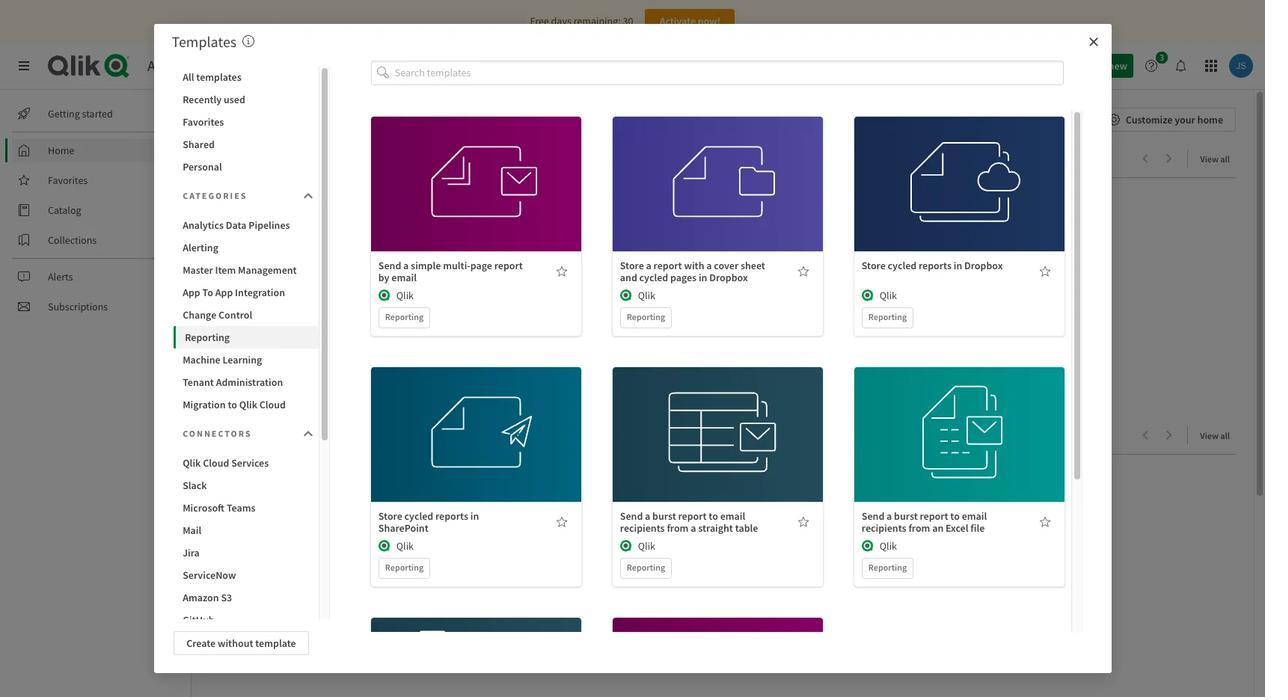 Task type: locate. For each thing, give the bounding box(es) containing it.
personal element
[[306, 313, 330, 337], [306, 590, 330, 614]]

home up shared button
[[209, 108, 256, 131]]

control
[[219, 308, 252, 322]]

0 horizontal spatial favorites
[[48, 174, 88, 187]]

use template for store cycled reports in dropbox
[[930, 161, 989, 174]]

store inside "store a report with a cover sheet and cycled pages in dropbox"
[[620, 259, 644, 272]]

app left to
[[183, 286, 200, 299]]

30
[[623, 14, 633, 28]]

jacob simon element inside the updated 10 minutes ago link
[[219, 626, 233, 640]]

2 ago from the top
[[313, 627, 327, 639]]

an
[[932, 521, 944, 535]]

favorites up catalog
[[48, 174, 88, 187]]

qlik image down and
[[620, 289, 632, 301]]

2 horizontal spatial store
[[862, 259, 886, 272]]

0 vertical spatial used
[[224, 93, 245, 106]]

reports for sharepoint
[[435, 509, 468, 523]]

qlik image for store cycled reports in sharepoint
[[378, 540, 390, 552]]

used
[[224, 93, 245, 106], [289, 426, 320, 445]]

recipients for send a burst report to email recipients from a straight table
[[620, 521, 665, 535]]

2 horizontal spatial email
[[962, 509, 987, 523]]

1 vertical spatial 10
[[270, 627, 279, 639]]

2 10 from the top
[[270, 627, 279, 639]]

0 horizontal spatial in
[[470, 509, 479, 523]]

getting started link
[[12, 102, 180, 126]]

1 burst from the left
[[652, 509, 676, 523]]

use template
[[446, 161, 506, 174], [688, 161, 747, 174], [930, 161, 989, 174], [446, 411, 506, 425], [688, 411, 747, 425], [930, 411, 989, 425]]

qlik down 'administration'
[[239, 398, 257, 412]]

use for send a simple multi-page report by email
[[446, 161, 463, 174]]

analytics up alerting
[[183, 218, 224, 232]]

1 horizontal spatial used
[[289, 426, 320, 445]]

add to favorites image for store cycled reports in sharepoint
[[556, 516, 568, 528]]

recipients
[[620, 521, 665, 535], [862, 521, 907, 535]]

app
[[183, 286, 200, 299], [215, 286, 233, 299]]

0 horizontal spatial send
[[378, 259, 401, 272]]

updated 10 minutes ago inside the updated 10 minutes ago link
[[236, 627, 327, 639]]

0 horizontal spatial used
[[224, 93, 245, 106]]

burst inside send a burst report to email recipients from a straight table
[[652, 509, 676, 523]]

1 vertical spatial favorites
[[48, 174, 88, 187]]

2 burst from the left
[[894, 509, 918, 523]]

a for send a burst report to email recipients from an excel file
[[887, 509, 892, 523]]

burst for a
[[652, 509, 676, 523]]

1 horizontal spatial burst
[[894, 509, 918, 523]]

from inside send a burst report to email recipients from an excel file
[[909, 521, 930, 535]]

email
[[392, 271, 417, 284], [720, 509, 745, 523], [962, 509, 987, 523]]

2 horizontal spatial cycled
[[888, 259, 917, 272]]

qlik image down send a burst report to email recipients from a straight table
[[620, 540, 632, 552]]

analytics down favorites button
[[230, 150, 289, 168]]

2 horizontal spatial send
[[862, 509, 885, 523]]

all for recently used
[[1221, 430, 1230, 441]]

catalog
[[48, 204, 81, 217]]

1 updated 10 minutes ago from the top
[[236, 351, 327, 362]]

0 vertical spatial all
[[1221, 153, 1230, 165]]

2 jacob simon element from the top
[[219, 626, 233, 640]]

ago
[[313, 351, 327, 362], [313, 627, 327, 639]]

qlik down send a burst report to email recipients from an excel file
[[880, 539, 897, 553]]

1 vertical spatial recently used
[[230, 426, 320, 445]]

minutes for used
[[281, 627, 311, 639]]

1 view from the top
[[1200, 153, 1219, 165]]

cycled
[[888, 259, 917, 272], [639, 271, 668, 284], [404, 509, 433, 523]]

cycled for store cycled reports in dropbox
[[888, 259, 917, 272]]

recipients inside send a burst report to email recipients from an excel file
[[862, 521, 907, 535]]

0 horizontal spatial recipients
[[620, 521, 665, 535]]

0 vertical spatial recently used
[[183, 93, 245, 106]]

template for store cycled reports in sharepoint
[[465, 411, 506, 425]]

analytics inside home main content
[[230, 150, 289, 168]]

qlik image
[[378, 289, 390, 301]]

recently used link
[[230, 426, 326, 445]]

qlik for store a report with a cover sheet and cycled pages in dropbox
[[638, 289, 655, 302]]

1 vertical spatial used
[[289, 426, 320, 445]]

to inside home main content
[[292, 150, 305, 168]]

used up qlik cloud services button
[[289, 426, 320, 445]]

customize your home
[[1126, 113, 1223, 126]]

0 horizontal spatial email
[[392, 271, 417, 284]]

report inside send a burst report to email recipients from an excel file
[[920, 509, 948, 523]]

analytics down "templates"
[[147, 56, 204, 75]]

reporting up the machine
[[185, 331, 230, 344]]

2 horizontal spatial in
[[954, 259, 962, 272]]

a inside 'send a simple multi-page report by email'
[[403, 259, 409, 272]]

qlik right qlik icon
[[396, 289, 414, 302]]

details for store a report with a cover sheet and cycled pages in dropbox
[[702, 194, 733, 207]]

cloud up recently used link
[[259, 398, 286, 412]]

qlik down "store a report with a cover sheet and cycled pages in dropbox"
[[638, 289, 655, 302]]

0 horizontal spatial dropbox
[[709, 271, 748, 284]]

0 vertical spatial minutes
[[281, 351, 311, 362]]

qlik image for send a burst report to email recipients from a straight table
[[620, 540, 632, 552]]

home down 'getting'
[[48, 144, 74, 157]]

1 horizontal spatial from
[[909, 521, 930, 535]]

send for send a simple multi-page report by email
[[378, 259, 401, 272]]

subscriptions link
[[12, 295, 180, 319]]

use template button for send a burst report to email recipients from a straight table
[[671, 406, 765, 430]]

to right an
[[950, 509, 960, 523]]

1 vertical spatial all
[[1221, 430, 1230, 441]]

report left table
[[678, 509, 707, 523]]

from left an
[[909, 521, 930, 535]]

updated 10 minutes ago down amazon s3 button
[[236, 627, 327, 639]]

0 vertical spatial personal element
[[306, 313, 330, 337]]

add to favorites image
[[1039, 265, 1051, 277], [556, 516, 568, 528], [1039, 516, 1051, 528]]

10 right without
[[270, 627, 279, 639]]

use template button for send a simple multi-page report by email
[[429, 155, 523, 179]]

home
[[1198, 113, 1223, 126]]

1 recipients from the left
[[620, 521, 665, 535]]

reporting down send a burst report to email recipients from an excel file
[[869, 562, 907, 573]]

details button for send a burst report to email recipients from a straight table
[[671, 439, 765, 463]]

email inside send a burst report to email recipients from an excel file
[[962, 509, 987, 523]]

1 vertical spatial analytics
[[230, 150, 289, 168]]

reporting for send a simple multi-page report by email
[[385, 311, 424, 322]]

recently inside recently used button
[[183, 93, 222, 106]]

report
[[494, 259, 523, 272], [654, 259, 682, 272], [678, 509, 707, 523], [920, 509, 948, 523]]

pages
[[670, 271, 697, 284]]

email inside send a burst report to email recipients from a straight table
[[720, 509, 745, 523]]

0 horizontal spatial cycled
[[404, 509, 433, 523]]

1 updated from the top
[[236, 351, 268, 362]]

2 from from the left
[[909, 521, 930, 535]]

1 vertical spatial jacob simon element
[[219, 626, 233, 640]]

recently used inside button
[[183, 93, 245, 106]]

1 vertical spatial personal element
[[306, 590, 330, 614]]

searchbar element
[[671, 54, 933, 78]]

to down tenant administration
[[228, 398, 237, 412]]

updated
[[236, 351, 268, 362], [236, 627, 268, 639]]

updated 10 minutes ago for recently
[[236, 627, 327, 639]]

minutes down amazon s3 button
[[281, 627, 311, 639]]

by
[[378, 271, 389, 284]]

1 vertical spatial minutes
[[281, 627, 311, 639]]

report left file
[[920, 509, 948, 523]]

add to favorites image for send a simple multi-page report by email
[[556, 265, 568, 277]]

view all
[[1200, 153, 1230, 165], [1200, 430, 1230, 441]]

add to favorites image for send a burst report to email recipients from a straight table
[[797, 516, 809, 528]]

burst inside send a burst report to email recipients from an excel file
[[894, 509, 918, 523]]

burst left straight on the right
[[652, 509, 676, 523]]

Search templates text field
[[395, 61, 1064, 85]]

burst left an
[[894, 509, 918, 523]]

0 horizontal spatial burst
[[652, 509, 676, 523]]

minutes down reporting button at left
[[281, 351, 311, 362]]

analytics services
[[147, 56, 259, 75]]

template for send a burst report to email recipients from an excel file
[[948, 411, 989, 425]]

1 jacob simon element from the top
[[219, 349, 233, 363]]

qlik for store cycled reports in sharepoint
[[396, 539, 414, 553]]

2 view from the top
[[1200, 430, 1219, 441]]

recently used inside home main content
[[230, 426, 320, 445]]

0 vertical spatial view all link
[[1200, 149, 1236, 168]]

minutes
[[281, 351, 311, 362], [281, 627, 311, 639]]

0 vertical spatial jacob simon element
[[219, 349, 233, 363]]

2 updated 10 minutes ago from the top
[[236, 627, 327, 639]]

1 vertical spatial recently
[[230, 426, 286, 445]]

a
[[403, 259, 409, 272], [646, 259, 652, 272], [706, 259, 712, 272], [645, 509, 650, 523], [887, 509, 892, 523], [691, 521, 696, 535]]

github
[[183, 614, 214, 627]]

s3
[[221, 591, 232, 605]]

recipients inside send a burst report to email recipients from a straight table
[[620, 521, 665, 535]]

microsoft
[[183, 501, 225, 515]]

to inside send a burst report to email recipients from a straight table
[[709, 509, 718, 523]]

analytics to explore
[[230, 150, 357, 168]]

Search text field
[[695, 54, 933, 78]]

a for send a simple multi-page report by email
[[403, 259, 409, 272]]

1 horizontal spatial store
[[620, 259, 644, 272]]

microsoft teams
[[183, 501, 256, 515]]

favorites
[[183, 115, 224, 129], [48, 174, 88, 187]]

ago for used
[[313, 627, 327, 639]]

send
[[378, 259, 401, 272], [620, 509, 643, 523], [862, 509, 885, 523]]

report right page
[[494, 259, 523, 272]]

reporting down store cycled reports in dropbox
[[869, 311, 907, 322]]

to left the explore on the top left of the page
[[292, 150, 305, 168]]

services up slack button
[[231, 456, 269, 470]]

burst for an
[[894, 509, 918, 523]]

used up favorites button
[[224, 93, 245, 106]]

use template button for store a report with a cover sheet and cycled pages in dropbox
[[671, 155, 765, 179]]

qlik image
[[620, 289, 632, 301], [862, 289, 874, 301], [378, 540, 390, 552], [620, 540, 632, 552], [862, 540, 874, 552]]

store inside store cycled reports in sharepoint
[[378, 509, 402, 523]]

0 horizontal spatial store
[[378, 509, 402, 523]]

qlik cloud services
[[183, 456, 269, 470]]

personal element for used
[[306, 590, 330, 614]]

a inside send a burst report to email recipients from an excel file
[[887, 509, 892, 523]]

add to favorites image right sheet
[[797, 265, 809, 277]]

add to favorites image left and
[[556, 265, 568, 277]]

2 minutes from the top
[[281, 627, 311, 639]]

1 horizontal spatial email
[[720, 509, 745, 523]]

cloud down move collection icon
[[203, 456, 229, 470]]

from for a
[[667, 521, 689, 535]]

1 vertical spatial updated
[[236, 627, 268, 639]]

template for store a report with a cover sheet and cycled pages in dropbox
[[707, 161, 747, 174]]

alerts link
[[12, 265, 180, 289]]

services inside button
[[231, 456, 269, 470]]

change control
[[183, 308, 252, 322]]

1 10 from the top
[[270, 351, 279, 362]]

all
[[183, 70, 194, 84]]

recently down all templates
[[183, 93, 222, 106]]

favorites up shared
[[183, 115, 224, 129]]

1 vertical spatial view all
[[1200, 430, 1230, 441]]

use for send a burst report to email recipients from an excel file
[[930, 411, 946, 425]]

1 vertical spatial updated 10 minutes ago
[[236, 627, 327, 639]]

qlik down store cycled reports in dropbox
[[880, 289, 897, 302]]

send inside 'send a simple multi-page report by email'
[[378, 259, 401, 272]]

to
[[202, 286, 213, 299]]

ago inside the updated 10 minutes ago link
[[313, 627, 327, 639]]

view for recently used
[[1200, 430, 1219, 441]]

from left straight on the right
[[667, 521, 689, 535]]

1 vertical spatial view
[[1200, 430, 1219, 441]]

services down the templates are pre-built automations that help you automate common business workflows. get started by selecting one of the pre-built templates or choose the blank canvas to build an automation from scratch. tooltip
[[207, 56, 259, 75]]

activate now! link
[[645, 9, 735, 33]]

store for store a report with a cover sheet and cycled pages in dropbox
[[620, 259, 644, 272]]

machine learning
[[183, 353, 262, 367]]

first
[[219, 334, 239, 348]]

2 view all from the top
[[1200, 430, 1230, 441]]

recently used button
[[174, 88, 319, 111]]

customize your home button
[[1098, 108, 1236, 132]]

1 horizontal spatial favorites
[[183, 115, 224, 129]]

all for analytics to explore
[[1221, 153, 1230, 165]]

2 app from the left
[[215, 286, 233, 299]]

qlik image down store cycled reports in dropbox
[[862, 289, 874, 301]]

1 from from the left
[[667, 521, 689, 535]]

send inside send a burst report to email recipients from an excel file
[[862, 509, 885, 523]]

services
[[207, 56, 259, 75], [231, 456, 269, 470]]

to inside send a burst report to email recipients from an excel file
[[950, 509, 960, 523]]

home
[[209, 108, 256, 131], [48, 144, 74, 157]]

activate now!
[[660, 14, 721, 28]]

cycled inside store cycled reports in sharepoint
[[404, 509, 433, 523]]

1 vertical spatial services
[[231, 456, 269, 470]]

2 vertical spatial analytics
[[183, 218, 224, 232]]

0 horizontal spatial recently
[[183, 93, 222, 106]]

recently used down all templates
[[183, 93, 245, 106]]

1 vertical spatial ago
[[313, 627, 327, 639]]

details button for store cycled reports in dropbox
[[913, 188, 1006, 212]]

to left table
[[709, 509, 718, 523]]

add to favorites image for send a burst report to email recipients from an excel file
[[1039, 516, 1051, 528]]

10 for analytics
[[270, 351, 279, 362]]

0 vertical spatial recently
[[183, 93, 222, 106]]

2 updated from the top
[[236, 627, 268, 639]]

use for send a burst report to email recipients from a straight table
[[688, 411, 705, 425]]

jacob simon element
[[219, 349, 233, 363], [219, 626, 233, 640]]

0 horizontal spatial cloud
[[203, 456, 229, 470]]

recipients left straight on the right
[[620, 521, 665, 535]]

recipients for send a burst report to email recipients from an excel file
[[862, 521, 907, 535]]

move collection image
[[209, 151, 224, 166]]

2 personal element from the top
[[306, 590, 330, 614]]

microsoft teams button
[[174, 497, 319, 519]]

1 horizontal spatial dropbox
[[964, 259, 1003, 272]]

add to favorites image for store a report with a cover sheet and cycled pages in dropbox
[[797, 265, 809, 277]]

details button for send a simple multi-page report by email
[[429, 188, 523, 212]]

1 personal element from the top
[[306, 313, 330, 337]]

report left with
[[654, 259, 682, 272]]

migration to qlik cloud button
[[174, 394, 319, 416]]

jacob simon image
[[219, 626, 233, 640]]

1 horizontal spatial reports
[[919, 259, 952, 272]]

1 horizontal spatial home
[[209, 108, 256, 131]]

customize
[[1126, 113, 1173, 126]]

0 vertical spatial reports
[[919, 259, 952, 272]]

1 all from the top
[[1221, 153, 1230, 165]]

qlik image for send a burst report to email recipients from an excel file
[[862, 540, 874, 552]]

qlik up slack
[[183, 456, 201, 470]]

view
[[1200, 153, 1219, 165], [1200, 430, 1219, 441]]

move collection image
[[209, 428, 224, 443]]

add to favorites image right table
[[797, 516, 809, 528]]

1 vertical spatial view all link
[[1200, 426, 1236, 444]]

1 view all link from the top
[[1200, 149, 1236, 168]]

in
[[954, 259, 962, 272], [699, 271, 707, 284], [470, 509, 479, 523]]

view for analytics to explore
[[1200, 153, 1219, 165]]

recipients left an
[[862, 521, 907, 535]]

use template for send a simple multi-page report by email
[[446, 161, 506, 174]]

tenant
[[183, 376, 214, 389]]

jacob simon element for recently used
[[219, 626, 233, 640]]

from
[[667, 521, 689, 535], [909, 521, 930, 535]]

reporting for send a burst report to email recipients from a straight table
[[627, 562, 665, 573]]

2 all from the top
[[1221, 430, 1230, 441]]

0 vertical spatial 10
[[270, 351, 279, 362]]

1 ago from the top
[[313, 351, 327, 362]]

recently used
[[183, 93, 245, 106], [230, 426, 320, 445]]

send inside send a burst report to email recipients from a straight table
[[620, 509, 643, 523]]

dropbox inside "store a report with a cover sheet and cycled pages in dropbox"
[[709, 271, 748, 284]]

1 view all from the top
[[1200, 153, 1230, 165]]

reporting down qlik icon
[[385, 311, 424, 322]]

0 vertical spatial ago
[[313, 351, 327, 362]]

create
[[186, 637, 216, 650]]

10
[[270, 351, 279, 362], [270, 627, 279, 639]]

reporting down and
[[627, 311, 665, 322]]

template for store cycled reports in dropbox
[[948, 161, 989, 174]]

subscriptions
[[48, 300, 108, 313]]

store for store cycled reports in dropbox
[[862, 259, 886, 272]]

qlik down send a burst report to email recipients from a straight table
[[638, 539, 655, 553]]

favorites link
[[12, 168, 180, 192]]

details button for store a report with a cover sheet and cycled pages in dropbox
[[671, 188, 765, 212]]

2 view all link from the top
[[1200, 426, 1236, 444]]

10 right learning
[[270, 351, 279, 362]]

1 horizontal spatial cycled
[[639, 271, 668, 284]]

updated right jacob simon image
[[236, 627, 268, 639]]

slack
[[183, 479, 207, 492]]

view all for recently used
[[1200, 430, 1230, 441]]

0 vertical spatial updated 10 minutes ago
[[236, 351, 327, 362]]

alerts
[[48, 270, 73, 284]]

0 vertical spatial cloud
[[259, 398, 286, 412]]

from inside send a burst report to email recipients from a straight table
[[667, 521, 689, 535]]

use for store cycled reports in dropbox
[[930, 161, 946, 174]]

home link
[[12, 138, 180, 162]]

store
[[620, 259, 644, 272], [862, 259, 886, 272], [378, 509, 402, 523]]

qlik image down sharepoint
[[378, 540, 390, 552]]

0 vertical spatial updated
[[236, 351, 268, 362]]

app right to
[[215, 286, 233, 299]]

store for store cycled reports in sharepoint
[[378, 509, 402, 523]]

1 horizontal spatial in
[[699, 271, 707, 284]]

reporting down send a burst report to email recipients from a straight table
[[627, 562, 665, 573]]

analytics for analytics data pipelines
[[183, 218, 224, 232]]

sheet
[[741, 259, 765, 272]]

0 horizontal spatial app
[[183, 286, 200, 299]]

qlik for send a burst report to email recipients from a straight table
[[638, 539, 655, 553]]

use template button
[[429, 155, 523, 179], [671, 155, 765, 179], [913, 155, 1006, 179], [429, 406, 523, 430], [671, 406, 765, 430], [913, 406, 1006, 430]]

add to favorites image
[[556, 265, 568, 277], [797, 265, 809, 277], [797, 516, 809, 528]]

analytics inside button
[[183, 218, 224, 232]]

a for store a report with a cover sheet and cycled pages in dropbox
[[646, 259, 652, 272]]

1 minutes from the top
[[281, 351, 311, 362]]

updated for recently used
[[236, 627, 268, 639]]

use template for send a burst report to email recipients from a straight table
[[688, 411, 747, 425]]

1 horizontal spatial recently
[[230, 426, 286, 445]]

1 app from the left
[[183, 286, 200, 299]]

updated 10 minutes ago down app
[[236, 351, 327, 362]]

1 horizontal spatial app
[[215, 286, 233, 299]]

in inside store cycled reports in sharepoint
[[470, 509, 479, 523]]

view all for analytics to explore
[[1200, 153, 1230, 165]]

0 horizontal spatial reports
[[435, 509, 468, 523]]

qlik image down send a burst report to email recipients from an excel file
[[862, 540, 874, 552]]

recently used up qlik cloud services button
[[230, 426, 320, 445]]

jacob simon image
[[219, 349, 233, 363]]

0 vertical spatial favorites
[[183, 115, 224, 129]]

2 recipients from the left
[[862, 521, 907, 535]]

reporting down sharepoint
[[385, 562, 424, 573]]

updated down app
[[236, 351, 268, 362]]

0 vertical spatial view all
[[1200, 153, 1230, 165]]

0 horizontal spatial home
[[48, 144, 74, 157]]

personal
[[183, 160, 222, 174]]

1 vertical spatial home
[[48, 144, 74, 157]]

0 vertical spatial home
[[209, 108, 256, 131]]

1 horizontal spatial send
[[620, 509, 643, 523]]

machine learning button
[[174, 349, 319, 371]]

email for send a burst report to email recipients from a straight table
[[720, 509, 745, 523]]

alerting button
[[174, 236, 319, 259]]

details button
[[429, 188, 523, 212], [671, 188, 765, 212], [913, 188, 1006, 212], [429, 439, 523, 463], [671, 439, 765, 463], [913, 439, 1006, 463]]

qlik down sharepoint
[[396, 539, 414, 553]]

reports inside store cycled reports in sharepoint
[[435, 509, 468, 523]]

recently up qlik cloud services button
[[230, 426, 286, 445]]

item
[[215, 263, 236, 277]]

from for an
[[909, 521, 930, 535]]

0 horizontal spatial from
[[667, 521, 689, 535]]

shared button
[[174, 133, 319, 156]]

qlik image for store cycled reports in dropbox
[[862, 289, 874, 301]]

1 vertical spatial cloud
[[203, 456, 229, 470]]

template inside button
[[255, 637, 296, 650]]

personal element for to
[[306, 313, 330, 337]]

1 vertical spatial reports
[[435, 509, 468, 523]]

1 horizontal spatial recipients
[[862, 521, 907, 535]]

pipelines
[[249, 218, 290, 232]]

0 vertical spatial analytics
[[147, 56, 204, 75]]

updated 10 minutes ago
[[236, 351, 327, 362], [236, 627, 327, 639]]

1 horizontal spatial cloud
[[259, 398, 286, 412]]

0 vertical spatial view
[[1200, 153, 1219, 165]]



Task type: describe. For each thing, give the bounding box(es) containing it.
ask
[[967, 59, 983, 73]]

favorites inside navigation pane 'element'
[[48, 174, 88, 187]]

report inside send a burst report to email recipients from a straight table
[[678, 509, 707, 523]]

sharepoint
[[378, 521, 429, 535]]

amazon s3 button
[[174, 587, 319, 609]]

navigation pane element
[[0, 96, 191, 325]]

jira button
[[174, 542, 319, 564]]

analytics services element
[[147, 56, 259, 75]]

analytics to explore link
[[230, 150, 363, 168]]

master item management
[[183, 263, 297, 277]]

use template button for send a burst report to email recipients from an excel file
[[913, 406, 1006, 430]]

home inside 'link'
[[48, 144, 74, 157]]

minutes for to
[[281, 351, 311, 362]]

details button for store cycled reports in sharepoint
[[429, 439, 523, 463]]

getting
[[48, 107, 80, 120]]

send for send a burst report to email recipients from an excel file
[[862, 509, 885, 523]]

machine
[[183, 353, 220, 367]]

templates are pre-built automations that help you automate common business workflows. get started by selecting one of the pre-built templates or choose the blank canvas to build an automation from scratch. tooltip
[[243, 32, 255, 51]]

cycled inside "store a report with a cover sheet and cycled pages in dropbox"
[[639, 271, 668, 284]]

qlik inside button
[[239, 398, 257, 412]]

reporting inside button
[[185, 331, 230, 344]]

table
[[735, 521, 758, 535]]

cloud inside button
[[259, 398, 286, 412]]

10 for recently
[[270, 627, 279, 639]]

jira
[[183, 546, 200, 560]]

cycled for store cycled reports in sharepoint
[[404, 509, 433, 523]]

email inside 'send a simple multi-page report by email'
[[392, 271, 417, 284]]

send a burst report to email recipients from a straight table
[[620, 509, 758, 535]]

a for send a burst report to email recipients from a straight table
[[645, 509, 650, 523]]

app to app integration
[[183, 286, 285, 299]]

simple
[[411, 259, 441, 272]]

use template for store cycled reports in sharepoint
[[446, 411, 506, 425]]

details for send a simple multi-page report by email
[[461, 194, 491, 207]]

file
[[971, 521, 985, 535]]

recently inside home main content
[[230, 426, 286, 445]]

insight
[[985, 59, 1016, 73]]

analytics for analytics services
[[147, 56, 204, 75]]

mail button
[[174, 519, 319, 542]]

use template button for store cycled reports in dropbox
[[913, 155, 1006, 179]]

report inside 'send a simple multi-page report by email'
[[494, 259, 523, 272]]

personal button
[[174, 156, 319, 178]]

updated 10 minutes ago for analytics
[[236, 351, 327, 362]]

template for send a simple multi-page report by email
[[465, 161, 506, 174]]

to inside button
[[228, 398, 237, 412]]

templates are pre-built automations that help you automate common business workflows. get started by selecting one of the pre-built templates or choose the blank canvas to build an automation from scratch. image
[[243, 35, 255, 47]]

qlik for store cycled reports in dropbox
[[880, 289, 897, 302]]

qlik cloud services button
[[174, 452, 319, 474]]

reporting for store a report with a cover sheet and cycled pages in dropbox
[[627, 311, 665, 322]]

management
[[238, 263, 297, 277]]

app to app integration button
[[174, 281, 319, 304]]

started
[[82, 107, 113, 120]]

send a simple multi-page report by email
[[378, 259, 523, 284]]

jacob simon element for analytics to explore
[[219, 349, 233, 363]]

details for store cycled reports in dropbox
[[944, 194, 975, 207]]

servicenow
[[183, 569, 236, 582]]

free
[[530, 14, 549, 28]]

close sidebar menu image
[[18, 60, 30, 72]]

connectors button
[[174, 419, 319, 449]]

explore
[[308, 150, 357, 168]]

shared
[[183, 138, 215, 151]]

in for store cycled reports in sharepoint
[[470, 509, 479, 523]]

migration
[[183, 398, 226, 412]]

templates
[[172, 32, 237, 51]]

servicenow button
[[174, 564, 319, 587]]

use template button for store cycled reports in sharepoint
[[429, 406, 523, 430]]

add to favorites image for store cycled reports in dropbox
[[1039, 265, 1051, 277]]

administration
[[216, 376, 283, 389]]

collections
[[48, 233, 97, 247]]

cloud inside button
[[203, 456, 229, 470]]

reporting for store cycled reports in dropbox
[[869, 311, 907, 322]]

analytics data pipelines
[[183, 218, 290, 232]]

change
[[183, 308, 216, 322]]

getting started
[[48, 107, 113, 120]]

catalog link
[[12, 198, 180, 222]]

without
[[218, 637, 253, 650]]

now!
[[698, 14, 721, 28]]

home inside main content
[[209, 108, 256, 131]]

home main content
[[186, 90, 1265, 697]]

remaining:
[[574, 14, 621, 28]]

app
[[241, 334, 259, 348]]

github button
[[174, 609, 319, 631]]

used inside recently used button
[[224, 93, 245, 106]]

ago for to
[[313, 351, 327, 362]]

details for store cycled reports in sharepoint
[[461, 444, 491, 458]]

favorites inside button
[[183, 115, 224, 129]]

email for send a burst report to email recipients from an excel file
[[962, 509, 987, 523]]

store cycled reports in dropbox
[[862, 259, 1003, 272]]

updated 10 minutes ago link
[[210, 467, 426, 650]]

details for send a burst report to email recipients from a straight table
[[702, 444, 733, 458]]

send for send a burst report to email recipients from a straight table
[[620, 509, 643, 523]]

create without template button
[[174, 631, 309, 655]]

collections link
[[12, 228, 180, 252]]

qlik for send a simple multi-page report by email
[[396, 289, 414, 302]]

use template for send a burst report to email recipients from an excel file
[[930, 411, 989, 425]]

activate
[[660, 14, 696, 28]]

your
[[1175, 113, 1195, 126]]

excel
[[946, 521, 969, 535]]

all templates
[[183, 70, 241, 84]]

updated for analytics to explore
[[236, 351, 268, 362]]

favorites button
[[174, 111, 319, 133]]

ask insight advisor
[[967, 59, 1052, 73]]

templates
[[196, 70, 241, 84]]

reporting for store cycled reports in sharepoint
[[385, 562, 424, 573]]

page
[[470, 259, 492, 272]]

use for store a report with a cover sheet and cycled pages in dropbox
[[688, 161, 705, 174]]

analytics data pipelines button
[[174, 214, 319, 236]]

details button for send a burst report to email recipients from an excel file
[[913, 439, 1006, 463]]

cover
[[714, 259, 739, 272]]

categories
[[183, 190, 247, 201]]

report inside "store a report with a cover sheet and cycled pages in dropbox"
[[654, 259, 682, 272]]

qlik image for store a report with a cover sheet and cycled pages in dropbox
[[620, 289, 632, 301]]

in inside "store a report with a cover sheet and cycled pages in dropbox"
[[699, 271, 707, 284]]

use template for store a report with a cover sheet and cycled pages in dropbox
[[688, 161, 747, 174]]

tenant administration
[[183, 376, 283, 389]]

amazon
[[183, 591, 219, 605]]

reporting for send a burst report to email recipients from an excel file
[[869, 562, 907, 573]]

used inside home main content
[[289, 426, 320, 445]]

tenant administration button
[[174, 371, 319, 394]]

view all link for analytics to explore
[[1200, 149, 1236, 168]]

migration to qlik cloud
[[183, 398, 286, 412]]

categories button
[[174, 181, 319, 211]]

create without template
[[186, 637, 296, 650]]

advisor
[[1018, 59, 1052, 73]]

use for store cycled reports in sharepoint
[[446, 411, 463, 425]]

master
[[183, 263, 213, 277]]

store cycled reports in sharepoint
[[378, 509, 479, 535]]

change control button
[[174, 304, 319, 326]]

close image
[[1088, 36, 1099, 48]]

view all link for recently used
[[1200, 426, 1236, 444]]

analytics for analytics to explore
[[230, 150, 289, 168]]

qlik for send a burst report to email recipients from an excel file
[[880, 539, 897, 553]]

and
[[620, 271, 637, 284]]

ask insight advisor button
[[942, 54, 1059, 78]]

reports for dropbox
[[919, 259, 952, 272]]

reporting button
[[174, 326, 319, 349]]

amazon s3
[[183, 591, 232, 605]]

qlik inside button
[[183, 456, 201, 470]]

in for store cycled reports in dropbox
[[954, 259, 962, 272]]

free days remaining: 30
[[530, 14, 633, 28]]

straight
[[698, 521, 733, 535]]

slack button
[[174, 474, 319, 497]]

0 vertical spatial services
[[207, 56, 259, 75]]

days
[[551, 14, 572, 28]]

template for send a burst report to email recipients from a straight table
[[707, 411, 747, 425]]

details for send a burst report to email recipients from an excel file
[[944, 444, 975, 458]]



Task type: vqa. For each thing, say whether or not it's contained in the screenshot.
the Categories button
yes



